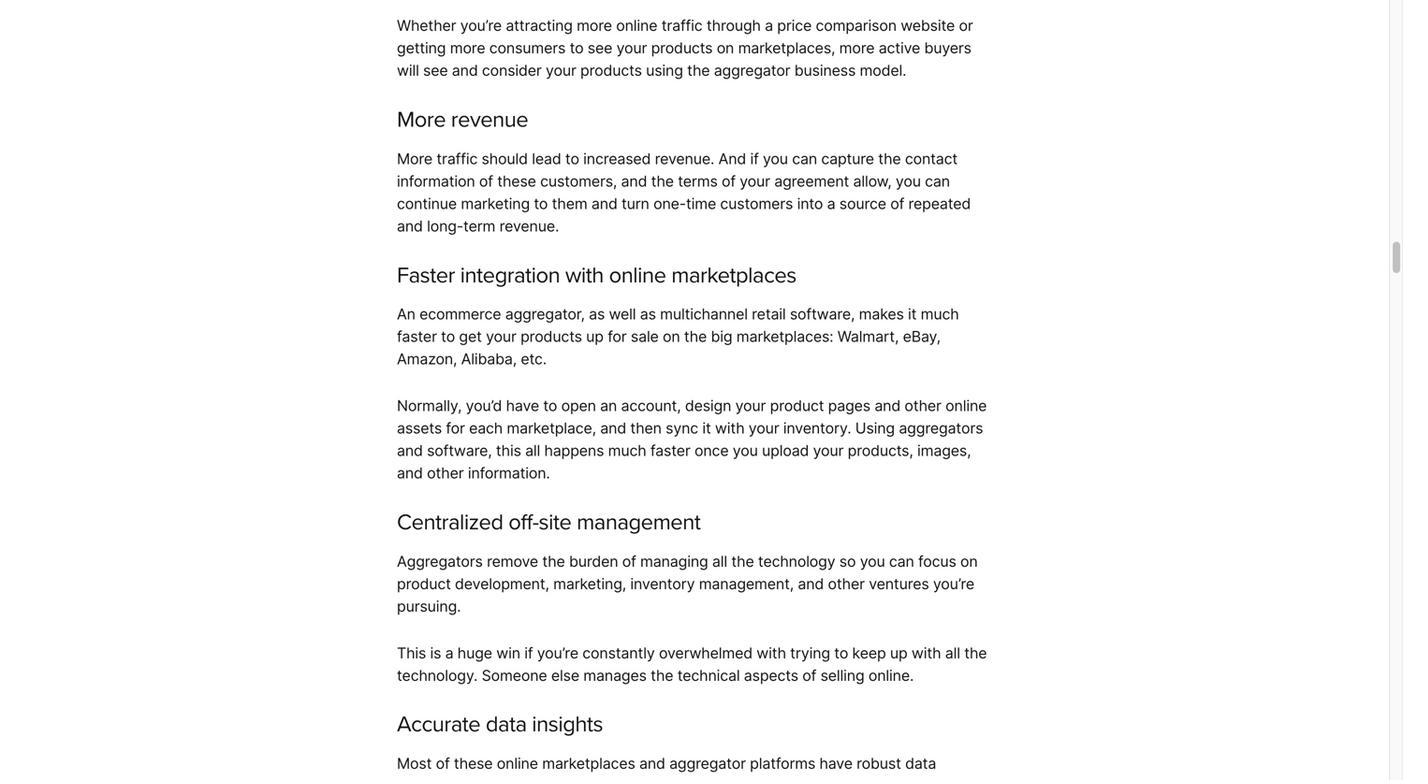 Task type: describe. For each thing, give the bounding box(es) containing it.
big
[[711, 328, 732, 346]]

management,
[[699, 575, 794, 593]]

have inside 'most of these online marketplaces and aggregator platforms have robust data analytics. they monitor and measure everything, so you'll know what's working, ho'
[[819, 755, 853, 773]]

amazon,
[[397, 350, 457, 369]]

on inside whether you're attracting more online traffic through a price comparison website or getting more consumers to see your products on marketplaces, more active buyers will see and consider your products using the aggregator business model.
[[717, 39, 734, 57]]

1 horizontal spatial more
[[577, 17, 612, 35]]

with inside normally, you'd have to open an account, design your product pages and other online assets for each marketplace, and then sync it with your inventory. using aggregators and software, this all happens much faster once you upload your products, images, and other information.
[[715, 419, 745, 438]]

software, inside an ecommerce aggregator, as well as multichannel retail software, makes it much faster to get your products up for sale on the big marketplaces: walmart, ebay, amazon, alibaba, etc.
[[790, 305, 855, 324]]

integration
[[460, 262, 560, 289]]

and inside whether you're attracting more online traffic through a price comparison website or getting more consumers to see your products on marketplaces, more active buyers will see and consider your products using the aggregator business model.
[[452, 61, 478, 80]]

get
[[459, 328, 482, 346]]

well
[[609, 305, 636, 324]]

ventures
[[869, 575, 929, 593]]

can inside aggregators remove the burden of managing all the technology so you can focus on product development, marketing, inventory management, and other ventures you're pursuing.
[[889, 553, 914, 571]]

time
[[686, 195, 716, 213]]

turn
[[622, 195, 649, 213]]

product inside normally, you'd have to open an account, design your product pages and other online assets for each marketplace, and then sync it with your inventory. using aggregators and software, this all happens much faster once you upload your products, images, and other information.
[[770, 397, 824, 415]]

0 horizontal spatial can
[[792, 150, 817, 168]]

this
[[496, 442, 521, 460]]

it inside an ecommerce aggregator, as well as multichannel retail software, makes it much faster to get your products up for sale on the big marketplaces: walmart, ebay, amazon, alibaba, etc.
[[908, 305, 917, 324]]

much inside normally, you'd have to open an account, design your product pages and other online assets for each marketplace, and then sync it with your inventory. using aggregators and software, this all happens much faster once you upload your products, images, and other information.
[[608, 442, 646, 460]]

to inside normally, you'd have to open an account, design your product pages and other online assets for each marketplace, and then sync it with your inventory. using aggregators and software, this all happens much faster once you upload your products, images, and other information.
[[543, 397, 557, 415]]

2 as from the left
[[640, 305, 656, 324]]

business
[[794, 61, 856, 80]]

most of these online marketplaces and aggregator platforms have robust data analytics. they monitor and measure everything, so you'll know what's working, ho
[[397, 755, 978, 781]]

accurate data insights
[[397, 712, 603, 739]]

happens
[[544, 442, 604, 460]]

0 vertical spatial other
[[905, 397, 941, 415]]

to up customers,
[[565, 150, 579, 168]]

buyers
[[924, 39, 971, 57]]

0 vertical spatial products
[[651, 39, 713, 57]]

so inside 'most of these online marketplaces and aggregator platforms have robust data analytics. they monitor and measure everything, so you'll know what's working, ho'
[[737, 777, 754, 781]]

1 vertical spatial can
[[925, 172, 950, 190]]

0 horizontal spatial see
[[423, 61, 448, 80]]

you'll
[[758, 777, 793, 781]]

revenue
[[451, 106, 528, 133]]

getting
[[397, 39, 446, 57]]

information
[[397, 172, 475, 190]]

then
[[630, 419, 662, 438]]

what's
[[838, 777, 881, 781]]

more revenue
[[397, 106, 528, 133]]

them
[[552, 195, 587, 213]]

online inside 'most of these online marketplaces and aggregator platforms have robust data analytics. they monitor and measure everything, so you'll know what's working, ho'
[[497, 755, 538, 773]]

images,
[[917, 442, 971, 460]]

data inside 'most of these online marketplaces and aggregator platforms have robust data analytics. they monitor and measure everything, so you'll know what's working, ho'
[[905, 755, 936, 773]]

aggregator,
[[505, 305, 585, 324]]

know
[[797, 777, 834, 781]]

trying
[[790, 644, 830, 662]]

upload
[[762, 442, 809, 460]]

aggregator inside whether you're attracting more online traffic through a price comparison website or getting more consumers to see your products on marketplaces, more active buyers will see and consider your products using the aggregator business model.
[[714, 61, 790, 80]]

so inside aggregators remove the burden of managing all the technology so you can focus on product development, marketing, inventory management, and other ventures you're pursuing.
[[839, 553, 856, 571]]

a inside more traffic should lead to increased revenue. and if you can capture the contact information of these customers, and the terms of your agreement allow, you can continue marketing to them and turn one-time customers into a source of repeated and long-term revenue.
[[827, 195, 835, 213]]

1 horizontal spatial revenue.
[[655, 150, 714, 168]]

to left them
[[534, 195, 548, 213]]

online up well
[[609, 262, 666, 289]]

analytics.
[[397, 777, 462, 781]]

normally,
[[397, 397, 462, 415]]

your up upload
[[749, 419, 779, 438]]

increased
[[583, 150, 651, 168]]

aggregators remove the burden of managing all the technology so you can focus on product development, marketing, inventory management, and other ventures you're pursuing.
[[397, 553, 978, 616]]

repeated
[[908, 195, 971, 213]]

much inside an ecommerce aggregator, as well as multichannel retail software, makes it much faster to get your products up for sale on the big marketplaces: walmart, ebay, amazon, alibaba, etc.
[[921, 305, 959, 324]]

faster integration with online marketplaces
[[397, 262, 796, 289]]

and inside aggregators remove the burden of managing all the technology so you can focus on product development, marketing, inventory management, and other ventures you're pursuing.
[[798, 575, 824, 593]]

you inside aggregators remove the burden of managing all the technology so you can focus on product development, marketing, inventory management, and other ventures you're pursuing.
[[860, 553, 885, 571]]

up inside this is a huge win if you're constantly overwhelmed with trying to keep up with all the technology. someone else manages the technical aspects of selling online.
[[890, 644, 908, 662]]

faster
[[397, 262, 455, 289]]

marketing
[[461, 195, 530, 213]]

comparison
[[816, 17, 897, 35]]

0 vertical spatial data
[[486, 712, 527, 739]]

site
[[539, 509, 571, 536]]

technology
[[758, 553, 835, 571]]

technology.
[[397, 667, 478, 685]]

model.
[[860, 61, 906, 80]]

should
[[482, 150, 528, 168]]

software, inside normally, you'd have to open an account, design your product pages and other online assets for each marketplace, and then sync it with your inventory. using aggregators and software, this all happens much faster once you upload your products, images, and other information.
[[427, 442, 492, 460]]

and
[[718, 150, 746, 168]]

with up 'online.'
[[912, 644, 941, 662]]

marketplaces,
[[738, 39, 835, 57]]

on inside an ecommerce aggregator, as well as multichannel retail software, makes it much faster to get your products up for sale on the big marketplaces: walmart, ebay, amazon, alibaba, etc.
[[663, 328, 680, 346]]

of inside this is a huge win if you're constantly overwhelmed with trying to keep up with all the technology. someone else manages the technical aspects of selling online.
[[802, 667, 816, 685]]

one-
[[653, 195, 686, 213]]

aspects
[[744, 667, 798, 685]]

using
[[646, 61, 683, 80]]

manages
[[583, 667, 647, 685]]

you're inside whether you're attracting more online traffic through a price comparison website or getting more consumers to see your products on marketplaces, more active buyers will see and consider your products using the aggregator business model.
[[460, 17, 502, 35]]

customers
[[720, 195, 793, 213]]

sale
[[631, 328, 659, 346]]

if inside more traffic should lead to increased revenue. and if you can capture the contact information of these customers, and the terms of your agreement allow, you can continue marketing to them and turn one-time customers into a source of repeated and long-term revenue.
[[750, 150, 759, 168]]

accurate
[[397, 712, 480, 739]]

each
[[469, 419, 503, 438]]

of down and
[[722, 172, 736, 190]]

a inside whether you're attracting more online traffic through a price comparison website or getting more consumers to see your products on marketplaces, more active buyers will see and consider your products using the aggregator business model.
[[765, 17, 773, 35]]

retail
[[752, 305, 786, 324]]

marketplaces:
[[736, 328, 833, 346]]

of inside 'most of these online marketplaces and aggregator platforms have robust data analytics. they monitor and measure everything, so you'll know what's working, ho'
[[436, 755, 450, 773]]

0 vertical spatial see
[[588, 39, 612, 57]]

working,
[[886, 777, 944, 781]]

everything,
[[656, 777, 733, 781]]

keep
[[852, 644, 886, 662]]

have inside normally, you'd have to open an account, design your product pages and other online assets for each marketplace, and then sync it with your inventory. using aggregators and software, this all happens much faster once you upload your products, images, and other information.
[[506, 397, 539, 415]]

website
[[901, 17, 955, 35]]

up inside an ecommerce aggregator, as well as multichannel retail software, makes it much faster to get your products up for sale on the big marketplaces: walmart, ebay, amazon, alibaba, etc.
[[586, 328, 604, 346]]

active
[[879, 39, 920, 57]]

online.
[[868, 667, 914, 685]]

you'd
[[466, 397, 502, 415]]

to inside an ecommerce aggregator, as well as multichannel retail software, makes it much faster to get your products up for sale on the big marketplaces: walmart, ebay, amazon, alibaba, etc.
[[441, 328, 455, 346]]

online inside normally, you'd have to open an account, design your product pages and other online assets for each marketplace, and then sync it with your inventory. using aggregators and software, this all happens much faster once you upload your products, images, and other information.
[[946, 397, 987, 415]]

platforms
[[750, 755, 815, 773]]

off-
[[509, 509, 539, 536]]

an
[[600, 397, 617, 415]]

of inside aggregators remove the burden of managing all the technology so you can focus on product development, marketing, inventory management, and other ventures you're pursuing.
[[622, 553, 636, 571]]

with up aspects
[[757, 644, 786, 662]]

measure
[[592, 777, 651, 781]]

consumers
[[489, 39, 566, 57]]

1 as from the left
[[589, 305, 605, 324]]

technical
[[677, 667, 740, 685]]

selling
[[820, 667, 864, 685]]

faster inside an ecommerce aggregator, as well as multichannel retail software, makes it much faster to get your products up for sale on the big marketplaces: walmart, ebay, amazon, alibaba, etc.
[[397, 328, 437, 346]]

0 horizontal spatial more
[[450, 39, 485, 57]]

your right design
[[735, 397, 766, 415]]

the inside whether you're attracting more online traffic through a price comparison website or getting more consumers to see your products on marketplaces, more active buyers will see and consider your products using the aggregator business model.
[[687, 61, 710, 80]]

burden
[[569, 553, 618, 571]]



Task type: vqa. For each thing, say whether or not it's contained in the screenshot.
your in "More traffic should lead to increased revenue. And if you can capture the contact information of these customers, and the terms of your agreement allow, you can continue marketing to them and turn one-time customers into a source of repeated and long-term revenue."
yes



Task type: locate. For each thing, give the bounding box(es) containing it.
and
[[452, 61, 478, 80], [621, 172, 647, 190], [591, 195, 617, 213], [397, 217, 423, 235], [875, 397, 901, 415], [600, 419, 626, 438], [397, 442, 423, 460], [397, 464, 423, 483], [798, 575, 824, 593], [639, 755, 665, 773], [562, 777, 588, 781]]

1 horizontal spatial software,
[[790, 305, 855, 324]]

0 vertical spatial a
[[765, 17, 773, 35]]

1 horizontal spatial up
[[890, 644, 908, 662]]

these down should
[[497, 172, 536, 190]]

your inside more traffic should lead to increased revenue. and if you can capture the contact information of these customers, and the terms of your agreement allow, you can continue marketing to them and turn one-time customers into a source of repeated and long-term revenue.
[[740, 172, 770, 190]]

more
[[397, 106, 446, 133], [397, 150, 433, 168]]

all inside aggregators remove the burden of managing all the technology so you can focus on product development, marketing, inventory management, and other ventures you're pursuing.
[[712, 553, 727, 571]]

0 vertical spatial have
[[506, 397, 539, 415]]

marketplaces up "measure"
[[542, 755, 635, 773]]

products left the using
[[580, 61, 642, 80]]

online up the using
[[616, 17, 657, 35]]

0 horizontal spatial have
[[506, 397, 539, 415]]

have up the marketplace,
[[506, 397, 539, 415]]

2 vertical spatial other
[[828, 575, 865, 593]]

on right focus on the right of page
[[960, 553, 978, 571]]

all right keep
[[945, 644, 960, 662]]

products
[[651, 39, 713, 57], [580, 61, 642, 80], [521, 328, 582, 346]]

a
[[765, 17, 773, 35], [827, 195, 835, 213], [445, 644, 453, 662]]

your inside an ecommerce aggregator, as well as multichannel retail software, makes it much faster to get your products up for sale on the big marketplaces: walmart, ebay, amazon, alibaba, etc.
[[486, 328, 516, 346]]

0 vertical spatial more
[[397, 106, 446, 133]]

online up aggregators
[[946, 397, 987, 415]]

revenue. down marketing
[[499, 217, 559, 235]]

you're up "consumers"
[[460, 17, 502, 35]]

these up they
[[454, 755, 493, 773]]

much down the then
[[608, 442, 646, 460]]

most
[[397, 755, 432, 773]]

2 horizontal spatial all
[[945, 644, 960, 662]]

to up the marketplace,
[[543, 397, 557, 415]]

to down attracting
[[570, 39, 584, 57]]

1 more from the top
[[397, 106, 446, 133]]

you up agreement
[[763, 150, 788, 168]]

0 horizontal spatial for
[[446, 419, 465, 438]]

software, up marketplaces: on the top of page
[[790, 305, 855, 324]]

software, down each at bottom left
[[427, 442, 492, 460]]

0 horizontal spatial you're
[[460, 17, 502, 35]]

1 horizontal spatial traffic
[[661, 17, 703, 35]]

it up the 'ebay,'
[[908, 305, 917, 324]]

all up management,
[[712, 553, 727, 571]]

the
[[687, 61, 710, 80], [878, 150, 901, 168], [651, 172, 674, 190], [684, 328, 707, 346], [542, 553, 565, 571], [731, 553, 754, 571], [964, 644, 987, 662], [651, 667, 673, 685]]

2 horizontal spatial can
[[925, 172, 950, 190]]

you're up the else
[[537, 644, 578, 662]]

traffic up the using
[[661, 17, 703, 35]]

2 horizontal spatial on
[[960, 553, 978, 571]]

more up information
[[397, 150, 433, 168]]

of down allow,
[[890, 195, 904, 213]]

marketplaces up multichannel
[[671, 262, 796, 289]]

huge
[[458, 644, 492, 662]]

a right into
[[827, 195, 835, 213]]

information.
[[468, 464, 550, 483]]

aggregator up everything,
[[669, 755, 746, 773]]

0 vertical spatial on
[[717, 39, 734, 57]]

0 vertical spatial these
[[497, 172, 536, 190]]

0 vertical spatial aggregator
[[714, 61, 790, 80]]

on inside aggregators remove the burden of managing all the technology so you can focus on product development, marketing, inventory management, and other ventures you're pursuing.
[[960, 553, 978, 571]]

to left the get
[[441, 328, 455, 346]]

pages
[[828, 397, 870, 415]]

0 vertical spatial much
[[921, 305, 959, 324]]

to
[[570, 39, 584, 57], [565, 150, 579, 168], [534, 195, 548, 213], [441, 328, 455, 346], [543, 397, 557, 415], [834, 644, 848, 662]]

source
[[839, 195, 886, 213]]

traffic
[[661, 17, 703, 35], [437, 150, 478, 168]]

traffic up information
[[437, 150, 478, 168]]

continue
[[397, 195, 457, 213]]

0 horizontal spatial data
[[486, 712, 527, 739]]

see right "consumers"
[[588, 39, 612, 57]]

your up alibaba,
[[486, 328, 516, 346]]

1 horizontal spatial see
[[588, 39, 612, 57]]

1 vertical spatial revenue.
[[499, 217, 559, 235]]

other up centralized
[[427, 464, 464, 483]]

once
[[695, 442, 729, 460]]

with up once
[[715, 419, 745, 438]]

0 horizontal spatial traffic
[[437, 150, 478, 168]]

more inside more traffic should lead to increased revenue. and if you can capture the contact information of these customers, and the terms of your agreement allow, you can continue marketing to them and turn one-time customers into a source of repeated and long-term revenue.
[[397, 150, 433, 168]]

can up ventures
[[889, 553, 914, 571]]

1 horizontal spatial these
[[497, 172, 536, 190]]

capture
[[821, 150, 874, 168]]

0 vertical spatial product
[[770, 397, 824, 415]]

0 horizontal spatial all
[[525, 442, 540, 460]]

1 vertical spatial a
[[827, 195, 835, 213]]

0 vertical spatial revenue.
[[655, 150, 714, 168]]

1 vertical spatial much
[[608, 442, 646, 460]]

can up agreement
[[792, 150, 817, 168]]

is
[[430, 644, 441, 662]]

pursuing.
[[397, 598, 461, 616]]

normally, you'd have to open an account, design your product pages and other online assets for each marketplace, and then sync it with your inventory. using aggregators and software, this all happens much faster once you upload your products, images, and other information.
[[397, 397, 987, 483]]

more for more traffic should lead to increased revenue. and if you can capture the contact information of these customers, and the terms of your agreement allow, you can continue marketing to them and turn one-time customers into a source of repeated and long-term revenue.
[[397, 150, 433, 168]]

0 horizontal spatial it
[[702, 419, 711, 438]]

through
[[707, 17, 761, 35]]

aggregators
[[899, 419, 983, 438]]

1 horizontal spatial data
[[905, 755, 936, 773]]

centralized off-site management
[[397, 509, 700, 536]]

inventory
[[630, 575, 695, 593]]

as up sale
[[640, 305, 656, 324]]

more right getting
[[450, 39, 485, 57]]

marketplaces inside 'most of these online marketplaces and aggregator platforms have robust data analytics. they monitor and measure everything, so you'll know what's working, ho'
[[542, 755, 635, 773]]

1 vertical spatial products
[[580, 61, 642, 80]]

2 vertical spatial products
[[521, 328, 582, 346]]

it down design
[[702, 419, 711, 438]]

marketplaces for with
[[671, 262, 796, 289]]

0 vertical spatial you're
[[460, 17, 502, 35]]

1 vertical spatial faster
[[650, 442, 690, 460]]

revenue. up terms
[[655, 150, 714, 168]]

1 vertical spatial if
[[524, 644, 533, 662]]

0 vertical spatial traffic
[[661, 17, 703, 35]]

for down well
[[608, 328, 627, 346]]

products inside an ecommerce aggregator, as well as multichannel retail software, makes it much faster to get your products up for sale on the big marketplaces: walmart, ebay, amazon, alibaba, etc.
[[521, 328, 582, 346]]

1 vertical spatial other
[[427, 464, 464, 483]]

allow,
[[853, 172, 892, 190]]

faster up amazon,
[[397, 328, 437, 346]]

walmart,
[[837, 328, 899, 346]]

0 horizontal spatial faster
[[397, 328, 437, 346]]

1 vertical spatial up
[[890, 644, 908, 662]]

1 horizontal spatial it
[[908, 305, 917, 324]]

0 vertical spatial faster
[[397, 328, 437, 346]]

see down getting
[[423, 61, 448, 80]]

marketplaces for these
[[542, 755, 635, 773]]

2 more from the top
[[397, 150, 433, 168]]

constantly
[[582, 644, 655, 662]]

2 horizontal spatial you're
[[933, 575, 974, 593]]

these
[[497, 172, 536, 190], [454, 755, 493, 773]]

0 horizontal spatial as
[[589, 305, 605, 324]]

faster
[[397, 328, 437, 346], [650, 442, 690, 460]]

1 horizontal spatial if
[[750, 150, 759, 168]]

data up working,
[[905, 755, 936, 773]]

more traffic should lead to increased revenue. and if you can capture the contact information of these customers, and the terms of your agreement allow, you can continue marketing to them and turn one-time customers into a source of repeated and long-term revenue.
[[397, 150, 971, 235]]

product up pursuing.
[[397, 575, 451, 593]]

1 vertical spatial aggregator
[[669, 755, 746, 773]]

0 vertical spatial all
[[525, 442, 540, 460]]

sync
[[666, 419, 698, 438]]

robust
[[857, 755, 901, 773]]

1 vertical spatial you're
[[933, 575, 974, 593]]

1 vertical spatial it
[[702, 419, 711, 438]]

revenue.
[[655, 150, 714, 168], [499, 217, 559, 235]]

up
[[586, 328, 604, 346], [890, 644, 908, 662]]

aggregator inside 'most of these online marketplaces and aggregator platforms have robust data analytics. they monitor and measure everything, so you'll know what's working, ho'
[[669, 755, 746, 773]]

agreement
[[774, 172, 849, 190]]

management
[[577, 509, 700, 536]]

1 horizontal spatial marketplaces
[[671, 262, 796, 289]]

0 horizontal spatial other
[[427, 464, 464, 483]]

1 horizontal spatial as
[[640, 305, 656, 324]]

insights
[[532, 712, 603, 739]]

your up customers
[[740, 172, 770, 190]]

1 vertical spatial on
[[663, 328, 680, 346]]

2 vertical spatial you're
[[537, 644, 578, 662]]

if inside this is a huge win if you're constantly overwhelmed with trying to keep up with all the technology. someone else manages the technical aspects of selling online.
[[524, 644, 533, 662]]

the inside an ecommerce aggregator, as well as multichannel retail software, makes it much faster to get your products up for sale on the big marketplaces: walmart, ebay, amazon, alibaba, etc.
[[684, 328, 707, 346]]

1 horizontal spatial have
[[819, 755, 853, 773]]

aggregator down "marketplaces," on the right of the page
[[714, 61, 790, 80]]

all right this
[[525, 442, 540, 460]]

1 horizontal spatial all
[[712, 553, 727, 571]]

you're inside this is a huge win if you're constantly overwhelmed with trying to keep up with all the technology. someone else manages the technical aspects of selling online.
[[537, 644, 578, 662]]

products,
[[848, 442, 913, 460]]

0 horizontal spatial software,
[[427, 442, 492, 460]]

data down the someone
[[486, 712, 527, 739]]

1 horizontal spatial other
[[828, 575, 865, 593]]

traffic inside whether you're attracting more online traffic through a price comparison website or getting more consumers to see your products on marketplaces, more active buyers will see and consider your products using the aggregator business model.
[[661, 17, 703, 35]]

term
[[463, 217, 495, 235]]

you down contact
[[896, 172, 921, 190]]

up up 'online.'
[[890, 644, 908, 662]]

product
[[770, 397, 824, 415], [397, 575, 451, 593]]

0 horizontal spatial so
[[737, 777, 754, 781]]

1 vertical spatial traffic
[[437, 150, 478, 168]]

2 vertical spatial on
[[960, 553, 978, 571]]

0 horizontal spatial these
[[454, 755, 493, 773]]

all inside normally, you'd have to open an account, design your product pages and other online assets for each marketplace, and then sync it with your inventory. using aggregators and software, this all happens much faster once you upload your products, images, and other information.
[[525, 442, 540, 460]]

2 vertical spatial can
[[889, 553, 914, 571]]

on right sale
[[663, 328, 680, 346]]

or
[[959, 17, 973, 35]]

to up selling
[[834, 644, 848, 662]]

you're inside aggregators remove the burden of managing all the technology so you can focus on product development, marketing, inventory management, and other ventures you're pursuing.
[[933, 575, 974, 593]]

2 horizontal spatial a
[[827, 195, 835, 213]]

0 vertical spatial marketplaces
[[671, 262, 796, 289]]

software,
[[790, 305, 855, 324], [427, 442, 492, 460]]

win
[[496, 644, 520, 662]]

1 horizontal spatial much
[[921, 305, 959, 324]]

marketing,
[[553, 575, 626, 593]]

1 horizontal spatial you're
[[537, 644, 578, 662]]

2 vertical spatial a
[[445, 644, 453, 662]]

much
[[921, 305, 959, 324], [608, 442, 646, 460]]

this is a huge win if you're constantly overwhelmed with trying to keep up with all the technology. someone else manages the technical aspects of selling online.
[[397, 644, 987, 685]]

online inside whether you're attracting more online traffic through a price comparison website or getting more consumers to see your products on marketplaces, more active buyers will see and consider your products using the aggregator business model.
[[616, 17, 657, 35]]

product inside aggregators remove the burden of managing all the technology so you can focus on product development, marketing, inventory management, and other ventures you're pursuing.
[[397, 575, 451, 593]]

if right and
[[750, 150, 759, 168]]

products up the using
[[651, 39, 713, 57]]

2 horizontal spatial other
[[905, 397, 941, 415]]

1 vertical spatial these
[[454, 755, 493, 773]]

assets
[[397, 419, 442, 438]]

you're down focus on the right of page
[[933, 575, 974, 593]]

with up aggregator,
[[565, 262, 604, 289]]

your down inventory. on the right bottom of the page
[[813, 442, 844, 460]]

0 vertical spatial up
[[586, 328, 604, 346]]

up left sale
[[586, 328, 604, 346]]

more for more revenue
[[397, 106, 446, 133]]

online up monitor
[[497, 755, 538, 773]]

other left ventures
[[828, 575, 865, 593]]

1 vertical spatial so
[[737, 777, 754, 781]]

0 vertical spatial for
[[608, 328, 627, 346]]

customers,
[[540, 172, 617, 190]]

managing
[[640, 553, 708, 571]]

so left you'll
[[737, 777, 754, 781]]

a inside this is a huge win if you're constantly overwhelmed with trying to keep up with all the technology. someone else manages the technical aspects of selling online.
[[445, 644, 453, 662]]

of up analytics.
[[436, 755, 450, 773]]

of right burden
[[622, 553, 636, 571]]

you up ventures
[[860, 553, 885, 571]]

1 horizontal spatial product
[[770, 397, 824, 415]]

0 horizontal spatial a
[[445, 644, 453, 662]]

traffic inside more traffic should lead to increased revenue. and if you can capture the contact information of these customers, and the terms of your agreement allow, you can continue marketing to them and turn one-time customers into a source of repeated and long-term revenue.
[[437, 150, 478, 168]]

1 vertical spatial all
[[712, 553, 727, 571]]

your
[[616, 39, 647, 57], [546, 61, 576, 80], [740, 172, 770, 190], [486, 328, 516, 346], [735, 397, 766, 415], [749, 419, 779, 438], [813, 442, 844, 460]]

faster down sync
[[650, 442, 690, 460]]

can up repeated
[[925, 172, 950, 190]]

0 horizontal spatial marketplaces
[[542, 755, 635, 773]]

2 horizontal spatial more
[[839, 39, 875, 57]]

consider
[[482, 61, 542, 80]]

attracting
[[506, 17, 573, 35]]

price
[[777, 17, 812, 35]]

all
[[525, 442, 540, 460], [712, 553, 727, 571], [945, 644, 960, 662]]

more down comparison
[[839, 39, 875, 57]]

on down through
[[717, 39, 734, 57]]

your up the using
[[616, 39, 647, 57]]

you
[[763, 150, 788, 168], [896, 172, 921, 190], [733, 442, 758, 460], [860, 553, 885, 571]]

makes
[[859, 305, 904, 324]]

centralized
[[397, 509, 503, 536]]

can
[[792, 150, 817, 168], [925, 172, 950, 190], [889, 553, 914, 571]]

1 horizontal spatial so
[[839, 553, 856, 571]]

of up marketing
[[479, 172, 493, 190]]

account,
[[621, 397, 681, 415]]

as left well
[[589, 305, 605, 324]]

if
[[750, 150, 759, 168], [524, 644, 533, 662]]

faster inside normally, you'd have to open an account, design your product pages and other online assets for each marketplace, and then sync it with your inventory. using aggregators and software, this all happens much faster once you upload your products, images, and other information.
[[650, 442, 690, 460]]

whether you're attracting more online traffic through a price comparison website or getting more consumers to see your products on marketplaces, more active buyers will see and consider your products using the aggregator business model.
[[397, 17, 973, 80]]

other up aggregators
[[905, 397, 941, 415]]

so right technology
[[839, 553, 856, 571]]

it inside normally, you'd have to open an account, design your product pages and other online assets for each marketplace, and then sync it with your inventory. using aggregators and software, this all happens much faster once you upload your products, images, and other information.
[[702, 419, 711, 438]]

1 vertical spatial marketplaces
[[542, 755, 635, 773]]

1 vertical spatial see
[[423, 61, 448, 80]]

of down trying
[[802, 667, 816, 685]]

to inside this is a huge win if you're constantly overwhelmed with trying to keep up with all the technology. someone else manages the technical aspects of selling online.
[[834, 644, 848, 662]]

an
[[397, 305, 415, 324]]

product up inventory. on the right bottom of the page
[[770, 397, 824, 415]]

products down aggregator,
[[521, 328, 582, 346]]

someone
[[482, 667, 547, 685]]

for inside an ecommerce aggregator, as well as multichannel retail software, makes it much faster to get your products up for sale on the big marketplaces: walmart, ebay, amazon, alibaba, etc.
[[608, 328, 627, 346]]

have up know
[[819, 755, 853, 773]]

0 horizontal spatial up
[[586, 328, 604, 346]]

marketplaces
[[671, 262, 796, 289], [542, 755, 635, 773]]

for inside normally, you'd have to open an account, design your product pages and other online assets for each marketplace, and then sync it with your inventory. using aggregators and software, this all happens much faster once you upload your products, images, and other information.
[[446, 419, 465, 438]]

a left 'price'
[[765, 17, 773, 35]]

more down will
[[397, 106, 446, 133]]

you right once
[[733, 442, 758, 460]]

1 vertical spatial product
[[397, 575, 451, 593]]

terms
[[678, 172, 718, 190]]

0 horizontal spatial product
[[397, 575, 451, 593]]

0 vertical spatial if
[[750, 150, 759, 168]]

0 horizontal spatial revenue.
[[499, 217, 559, 235]]

else
[[551, 667, 579, 685]]

if right win on the left
[[524, 644, 533, 662]]

all inside this is a huge win if you're constantly overwhelmed with trying to keep up with all the technology. someone else manages the technical aspects of selling online.
[[945, 644, 960, 662]]

1 vertical spatial data
[[905, 755, 936, 773]]

marketplace,
[[507, 419, 596, 438]]

into
[[797, 195, 823, 213]]

0 vertical spatial so
[[839, 553, 856, 571]]

1 vertical spatial more
[[397, 150, 433, 168]]

design
[[685, 397, 731, 415]]

these inside more traffic should lead to increased revenue. and if you can capture the contact information of these customers, and the terms of your agreement allow, you can continue marketing to them and turn one-time customers into a source of repeated and long-term revenue.
[[497, 172, 536, 190]]

an ecommerce aggregator, as well as multichannel retail software, makes it much faster to get your products up for sale on the big marketplaces: walmart, ebay, amazon, alibaba, etc.
[[397, 305, 959, 369]]

for
[[608, 328, 627, 346], [446, 419, 465, 438]]

1 vertical spatial for
[[446, 419, 465, 438]]

0 vertical spatial can
[[792, 150, 817, 168]]

your down "consumers"
[[546, 61, 576, 80]]

multichannel
[[660, 305, 748, 324]]

online
[[616, 17, 657, 35], [609, 262, 666, 289], [946, 397, 987, 415], [497, 755, 538, 773]]

to inside whether you're attracting more online traffic through a price comparison website or getting more consumers to see your products on marketplaces, more active buyers will see and consider your products using the aggregator business model.
[[570, 39, 584, 57]]

other inside aggregators remove the burden of managing all the technology so you can focus on product development, marketing, inventory management, and other ventures you're pursuing.
[[828, 575, 865, 593]]

more right attracting
[[577, 17, 612, 35]]

ecommerce
[[419, 305, 501, 324]]

you inside normally, you'd have to open an account, design your product pages and other online assets for each marketplace, and then sync it with your inventory. using aggregators and software, this all happens much faster once you upload your products, images, and other information.
[[733, 442, 758, 460]]

1 horizontal spatial a
[[765, 17, 773, 35]]

much up the 'ebay,'
[[921, 305, 959, 324]]

these inside 'most of these online marketplaces and aggregator platforms have robust data analytics. they monitor and measure everything, so you'll know what's working, ho'
[[454, 755, 493, 773]]

for left each at bottom left
[[446, 419, 465, 438]]

2 vertical spatial all
[[945, 644, 960, 662]]

a right is
[[445, 644, 453, 662]]

alibaba,
[[461, 350, 517, 369]]



